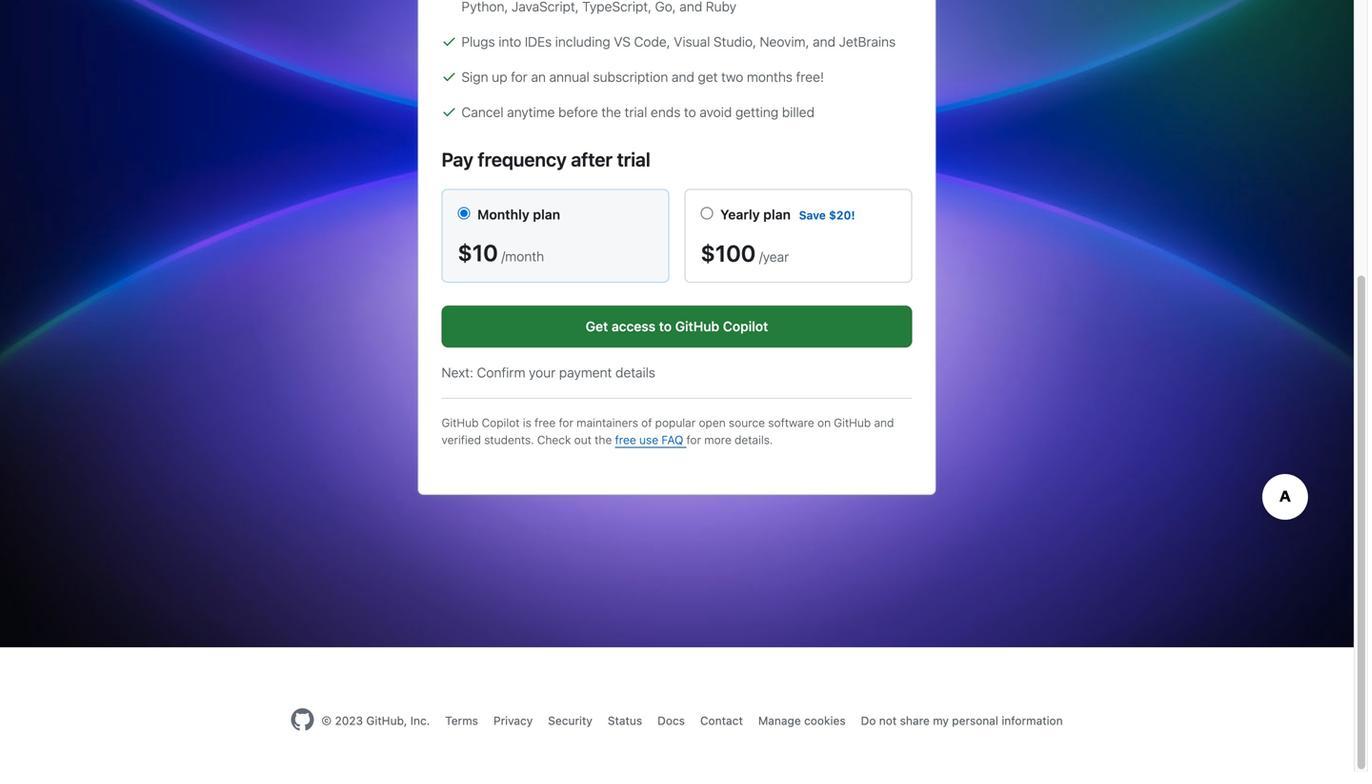 Task type: vqa. For each thing, say whether or not it's contained in the screenshot.
table image
no



Task type: describe. For each thing, give the bounding box(es) containing it.
terms
[[445, 715, 478, 728]]

privacy link
[[494, 715, 533, 728]]

$20!
[[829, 209, 855, 222]]

save
[[799, 209, 826, 222]]

free!
[[796, 69, 824, 85]]

0 vertical spatial to
[[684, 104, 696, 120]]

into
[[499, 34, 521, 50]]

check
[[537, 434, 571, 447]]

an
[[531, 69, 546, 85]]

docs link
[[658, 715, 685, 728]]

your
[[529, 365, 556, 381]]

/year
[[759, 249, 789, 265]]

security
[[548, 715, 593, 728]]

popular
[[655, 416, 696, 430]]

copilot inside github copilot is free for maintainers of popular open source software on github and verified students. check out the
[[482, 416, 520, 430]]

1 vertical spatial free
[[615, 434, 636, 447]]

option group containing $10
[[442, 189, 913, 283]]

monthly
[[478, 207, 530, 223]]

of
[[642, 416, 652, 430]]

0 horizontal spatial github
[[442, 416, 479, 430]]

manage cookies
[[758, 715, 846, 728]]

inc.
[[411, 715, 430, 728]]

avoid
[[700, 104, 732, 120]]

next: confirm your payment details
[[442, 365, 656, 381]]

more
[[704, 434, 732, 447]]

contact
[[700, 715, 743, 728]]

source
[[729, 416, 765, 430]]

$10
[[458, 240, 498, 266]]

manage cookies button
[[758, 713, 846, 730]]

details
[[616, 365, 656, 381]]

neovim,
[[760, 34, 810, 50]]

including
[[555, 34, 611, 50]]

on
[[818, 416, 831, 430]]

© 2023 github, inc.
[[321, 715, 430, 728]]

code,
[[634, 34, 671, 50]]

monthly plan
[[478, 207, 561, 223]]

pay frequency after trial
[[442, 148, 651, 171]]

students.
[[484, 434, 534, 447]]

plugs into ides including vs code, visual studio, neovim, and jetbrains
[[462, 34, 896, 50]]

do not share my personal information button
[[861, 713, 1063, 730]]

0 vertical spatial and
[[813, 34, 836, 50]]

yearly plan save $20!
[[721, 207, 855, 223]]

getting
[[736, 104, 779, 120]]

frequency
[[478, 148, 567, 171]]

cancel
[[462, 104, 504, 120]]

personal
[[952, 715, 999, 728]]

0 vertical spatial the
[[602, 104, 621, 120]]

cancel anytime before the trial ends to avoid getting billed
[[462, 104, 815, 120]]

open
[[699, 416, 726, 430]]

months
[[747, 69, 793, 85]]

security link
[[548, 715, 593, 728]]

status link
[[608, 715, 642, 728]]

out
[[574, 434, 592, 447]]

terms link
[[445, 715, 478, 728]]

use
[[639, 434, 659, 447]]

free inside github copilot is free for maintainers of popular open source software on github and verified students. check out the
[[535, 416, 556, 430]]

privacy
[[494, 715, 533, 728]]

anytime
[[507, 104, 555, 120]]

1 vertical spatial and
[[672, 69, 695, 85]]

studio,
[[714, 34, 757, 50]]

$10 /month
[[458, 240, 544, 266]]

©
[[321, 715, 332, 728]]

get access to github copilot
[[586, 319, 768, 335]]

billed
[[782, 104, 815, 120]]

pay
[[442, 148, 474, 171]]



Task type: locate. For each thing, give the bounding box(es) containing it.
None radio
[[458, 207, 470, 220], [701, 207, 713, 220], [458, 207, 470, 220], [701, 207, 713, 220]]

1 horizontal spatial and
[[813, 34, 836, 50]]

1 horizontal spatial free
[[615, 434, 636, 447]]

1 vertical spatial to
[[659, 319, 672, 335]]

copilot up students.
[[482, 416, 520, 430]]

sign
[[462, 69, 489, 85]]

2 vertical spatial and
[[874, 416, 894, 430]]

2 horizontal spatial for
[[687, 434, 701, 447]]

0 horizontal spatial for
[[511, 69, 528, 85]]

the
[[602, 104, 621, 120], [595, 434, 612, 447]]

software
[[768, 416, 815, 430]]

to right ends
[[684, 104, 696, 120]]

contact link
[[700, 715, 743, 728]]

ends
[[651, 104, 681, 120]]

verified
[[442, 434, 481, 447]]

copilot
[[723, 319, 768, 335], [482, 416, 520, 430]]

$100
[[701, 240, 756, 267]]

1 horizontal spatial for
[[559, 416, 574, 430]]

jetbrains
[[839, 34, 896, 50]]

subscription
[[593, 69, 668, 85]]

copilot inside 'get access to github copilot' button
[[723, 319, 768, 335]]

do
[[861, 715, 876, 728]]

details.
[[735, 434, 773, 447]]

1 vertical spatial for
[[559, 416, 574, 430]]

cookies
[[804, 715, 846, 728]]

the down the maintainers
[[595, 434, 612, 447]]

0 vertical spatial free
[[535, 416, 556, 430]]

access
[[612, 319, 656, 335]]

maintainers
[[577, 416, 638, 430]]

0 vertical spatial trial
[[625, 104, 647, 120]]

free
[[535, 416, 556, 430], [615, 434, 636, 447]]

github copilot is free for maintainers of popular open source software on github and verified students. check out the
[[442, 416, 894, 447]]

for up "check"
[[559, 416, 574, 430]]

to inside button
[[659, 319, 672, 335]]

up
[[492, 69, 508, 85]]

to right access
[[659, 319, 672, 335]]

for inside github copilot is free for maintainers of popular open source software on github and verified students. check out the
[[559, 416, 574, 430]]

2 horizontal spatial and
[[874, 416, 894, 430]]

and up free!
[[813, 34, 836, 50]]

and right on
[[874, 416, 894, 430]]

docs
[[658, 715, 685, 728]]

plan right monthly
[[533, 207, 561, 223]]

1 horizontal spatial github
[[675, 319, 720, 335]]

to
[[684, 104, 696, 120], [659, 319, 672, 335]]

1 horizontal spatial to
[[684, 104, 696, 120]]

plan for monthly
[[533, 207, 561, 223]]

get
[[586, 319, 608, 335]]

github,
[[366, 715, 407, 728]]

0 horizontal spatial and
[[672, 69, 695, 85]]

0 vertical spatial for
[[511, 69, 528, 85]]

plan left save
[[764, 207, 791, 223]]

2 horizontal spatial github
[[834, 416, 871, 430]]

github right access
[[675, 319, 720, 335]]

free use faq for more details.
[[615, 434, 773, 447]]

github up verified
[[442, 416, 479, 430]]

trial left ends
[[625, 104, 647, 120]]

for right the faq
[[687, 434, 701, 447]]

for left "an"
[[511, 69, 528, 85]]

2 vertical spatial for
[[687, 434, 701, 447]]

0 vertical spatial copilot
[[723, 319, 768, 335]]

is
[[523, 416, 532, 430]]

and
[[813, 34, 836, 50], [672, 69, 695, 85], [874, 416, 894, 430]]

1 plan from the left
[[533, 207, 561, 223]]

two
[[722, 69, 744, 85]]

and inside github copilot is free for maintainers of popular open source software on github and verified students. check out the
[[874, 416, 894, 430]]

free use faq link
[[615, 434, 687, 447]]

payment
[[559, 365, 612, 381]]

free right is
[[535, 416, 556, 430]]

do not share my personal information
[[861, 715, 1063, 728]]

0 horizontal spatial to
[[659, 319, 672, 335]]

confirm
[[477, 365, 526, 381]]

plan
[[533, 207, 561, 223], [764, 207, 791, 223]]

github inside button
[[675, 319, 720, 335]]

option group
[[442, 189, 913, 283]]

ides
[[525, 34, 552, 50]]

copilot down $100 /year
[[723, 319, 768, 335]]

1 vertical spatial the
[[595, 434, 612, 447]]

for
[[511, 69, 528, 85], [559, 416, 574, 430], [687, 434, 701, 447]]

plugs
[[462, 34, 495, 50]]

1 horizontal spatial copilot
[[723, 319, 768, 335]]

yearly
[[721, 207, 760, 223]]

sign up for an annual subscription and get two months free!
[[462, 69, 824, 85]]

before
[[559, 104, 598, 120]]

manage
[[758, 715, 801, 728]]

free left use
[[615, 434, 636, 447]]

trial right after
[[617, 148, 651, 171]]

1 vertical spatial copilot
[[482, 416, 520, 430]]

annual
[[549, 69, 590, 85]]

visual
[[674, 34, 710, 50]]

and left get
[[672, 69, 695, 85]]

my
[[933, 715, 949, 728]]

get
[[698, 69, 718, 85]]

2023
[[335, 715, 363, 728]]

$100 /year
[[701, 240, 789, 267]]

the right before
[[602, 104, 621, 120]]

0 horizontal spatial free
[[535, 416, 556, 430]]

information
[[1002, 715, 1063, 728]]

github
[[675, 319, 720, 335], [442, 416, 479, 430], [834, 416, 871, 430]]

0 horizontal spatial copilot
[[482, 416, 520, 430]]

faq
[[662, 434, 684, 447]]

homepage image
[[291, 709, 314, 732]]

plan for yearly
[[764, 207, 791, 223]]

vs
[[614, 34, 631, 50]]

status
[[608, 715, 642, 728]]

not
[[879, 715, 897, 728]]

1 horizontal spatial plan
[[764, 207, 791, 223]]

the inside github copilot is free for maintainers of popular open source software on github and verified students. check out the
[[595, 434, 612, 447]]

get access to github copilot button
[[442, 306, 913, 348]]

/month
[[502, 249, 544, 264]]

after
[[571, 148, 613, 171]]

0 horizontal spatial plan
[[533, 207, 561, 223]]

2 plan from the left
[[764, 207, 791, 223]]

share
[[900, 715, 930, 728]]

1 vertical spatial trial
[[617, 148, 651, 171]]

next:
[[442, 365, 474, 381]]

github right on
[[834, 416, 871, 430]]



